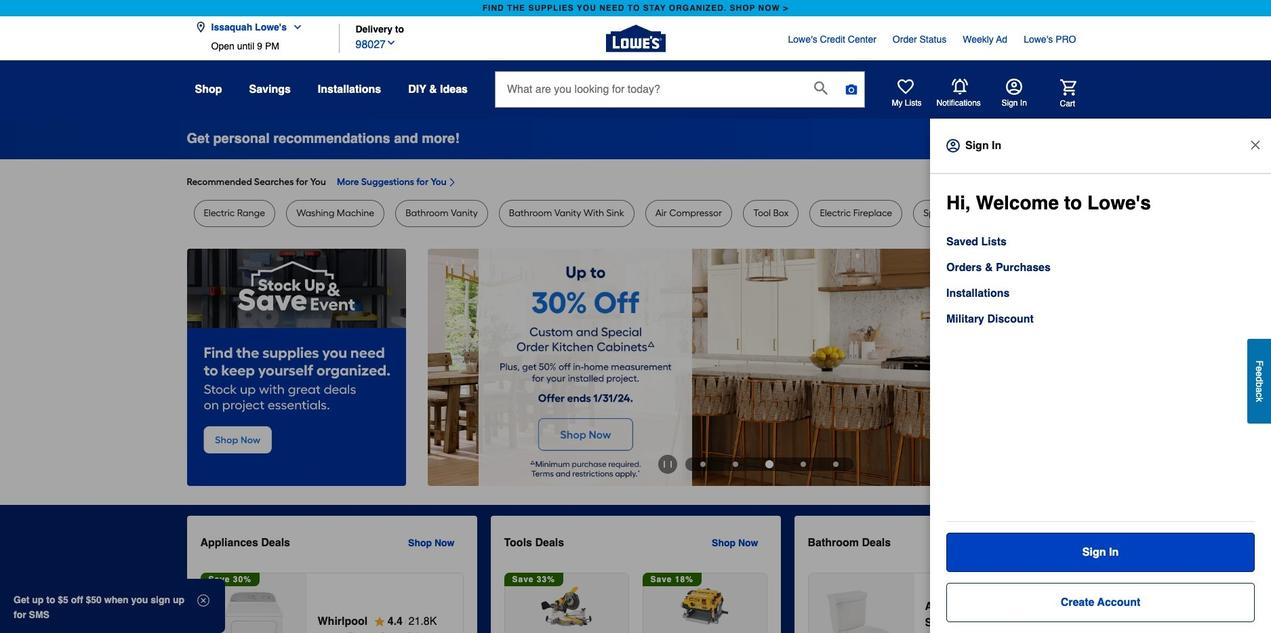Task type: describe. For each thing, give the bounding box(es) containing it.
0 horizontal spatial chevron down image
[[287, 22, 303, 33]]

lowe's home improvement logo image
[[606, 8, 666, 68]]

1 horizontal spatial chevron down image
[[386, 37, 397, 48]]

scroll to item #1 image
[[687, 462, 720, 467]]

scroll to item #5 image
[[820, 462, 852, 467]]

lowe's home improvement account image
[[1006, 79, 1022, 95]]

camera image
[[845, 83, 859, 96]]

up to 30 percent off custom and special order kitchen cabinets. offer ends 1/31/24. image
[[428, 249, 1085, 486]]

chat invite button image
[[1210, 582, 1251, 624]]

rating filled image
[[374, 616, 385, 627]]

lowe's home improvement cart image
[[1060, 79, 1077, 95]]

location image
[[195, 22, 206, 33]]



Task type: vqa. For each thing, say whether or not it's contained in the screenshot.
Search "icon"
yes



Task type: locate. For each thing, give the bounding box(es) containing it.
chevron down image
[[287, 22, 303, 33], [386, 37, 397, 48]]

arrow left image
[[439, 368, 453, 381]]

close image
[[1249, 138, 1263, 152]]

lowe's home improvement notification center image
[[952, 79, 968, 95]]

None search field
[[495, 71, 865, 120]]

Search Query text field
[[496, 72, 804, 107]]

scroll to item #2 image
[[720, 462, 752, 467]]

0 vertical spatial chevron down image
[[287, 22, 303, 33]]

scroll to item #3 element
[[752, 460, 787, 469]]

1 vertical spatial chevron down image
[[386, 37, 397, 48]]

lowe's home improvement lists image
[[898, 79, 914, 95]]

chevron right image
[[447, 177, 458, 188]]

scroll to item #4 image
[[787, 462, 820, 467]]

search image
[[814, 81, 828, 95]]

find the supplies you need to keep yourself organized. find great deals on project essentials. image
[[187, 249, 406, 486]]



